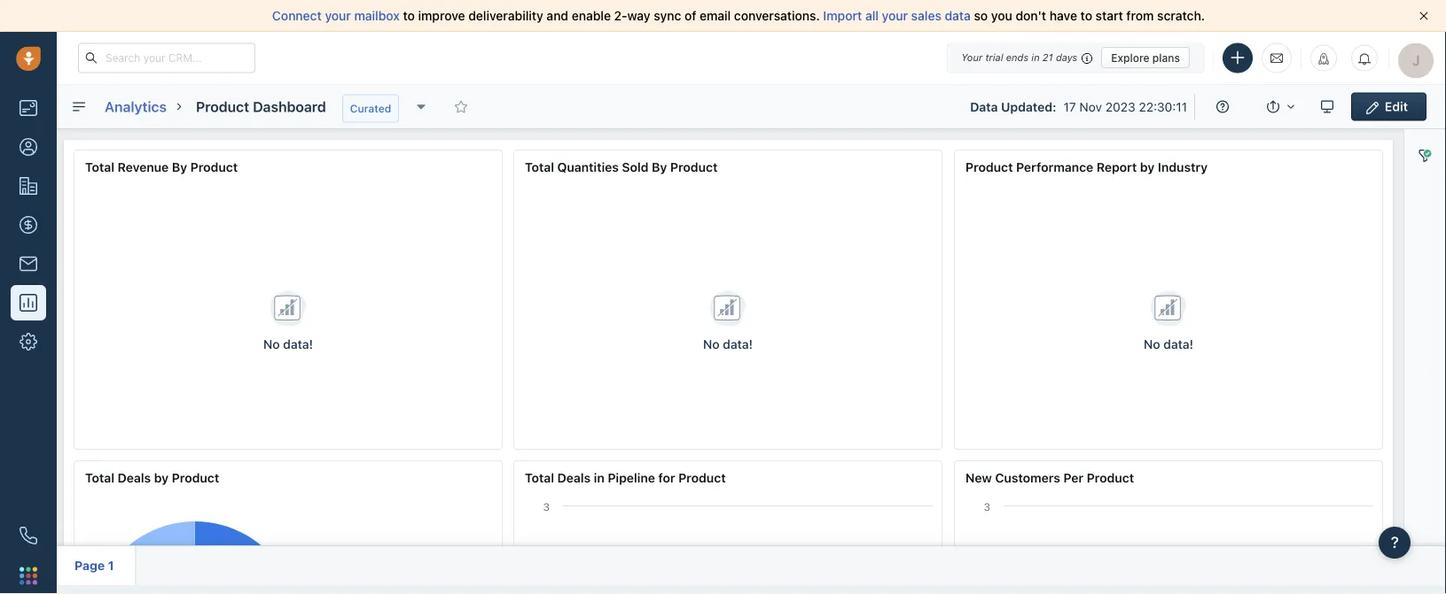 Task type: locate. For each thing, give the bounding box(es) containing it.
to
[[403, 8, 415, 23], [1081, 8, 1092, 23]]

improve
[[418, 8, 465, 23]]

your right all
[[882, 8, 908, 23]]

phone element
[[11, 519, 46, 554]]

import
[[823, 8, 862, 23]]

1 horizontal spatial your
[[882, 8, 908, 23]]

deliverability
[[468, 8, 543, 23]]

your trial ends in 21 days
[[961, 52, 1077, 63]]

freshworks switcher image
[[20, 568, 37, 585]]

of
[[684, 8, 696, 23]]

connect your mailbox to improve deliverability and enable 2-way sync of email conversations. import all your sales data so you don't have to start from scratch.
[[272, 8, 1205, 23]]

0 horizontal spatial to
[[403, 8, 415, 23]]

so
[[974, 8, 988, 23]]

connect your mailbox link
[[272, 8, 403, 23]]

you
[[991, 8, 1012, 23]]

to left the start
[[1081, 8, 1092, 23]]

import all your sales data link
[[823, 8, 974, 23]]

scratch.
[[1157, 8, 1205, 23]]

and
[[547, 8, 568, 23]]

enable
[[572, 8, 611, 23]]

from
[[1126, 8, 1154, 23]]

days
[[1056, 52, 1077, 63]]

sync
[[654, 8, 681, 23]]

to right mailbox
[[403, 8, 415, 23]]

have
[[1050, 8, 1077, 23]]

your
[[961, 52, 983, 63]]

your left mailbox
[[325, 8, 351, 23]]

plans
[[1153, 51, 1180, 64]]

explore plans link
[[1101, 47, 1190, 68]]

all
[[865, 8, 879, 23]]

way
[[627, 8, 650, 23]]

email
[[700, 8, 731, 23]]

0 horizontal spatial your
[[325, 8, 351, 23]]

your
[[325, 8, 351, 23], [882, 8, 908, 23]]

1 your from the left
[[325, 8, 351, 23]]

close image
[[1420, 12, 1428, 20]]

ends
[[1006, 52, 1029, 63]]

data
[[945, 8, 971, 23]]

conversations.
[[734, 8, 820, 23]]

1 horizontal spatial to
[[1081, 8, 1092, 23]]

2 your from the left
[[882, 8, 908, 23]]



Task type: describe. For each thing, give the bounding box(es) containing it.
1 to from the left
[[403, 8, 415, 23]]

start
[[1096, 8, 1123, 23]]

in
[[1031, 52, 1040, 63]]

explore plans
[[1111, 51, 1180, 64]]

phone image
[[20, 528, 37, 545]]

21
[[1043, 52, 1053, 63]]

don't
[[1016, 8, 1046, 23]]

trial
[[985, 52, 1003, 63]]

2-
[[614, 8, 627, 23]]

Search your CRM... text field
[[78, 43, 255, 73]]

mailbox
[[354, 8, 400, 23]]

2 to from the left
[[1081, 8, 1092, 23]]

explore
[[1111, 51, 1150, 64]]

sales
[[911, 8, 942, 23]]

connect
[[272, 8, 322, 23]]

email image
[[1271, 51, 1283, 65]]



Task type: vqa. For each thing, say whether or not it's contained in the screenshot.
row group containing account1
no



